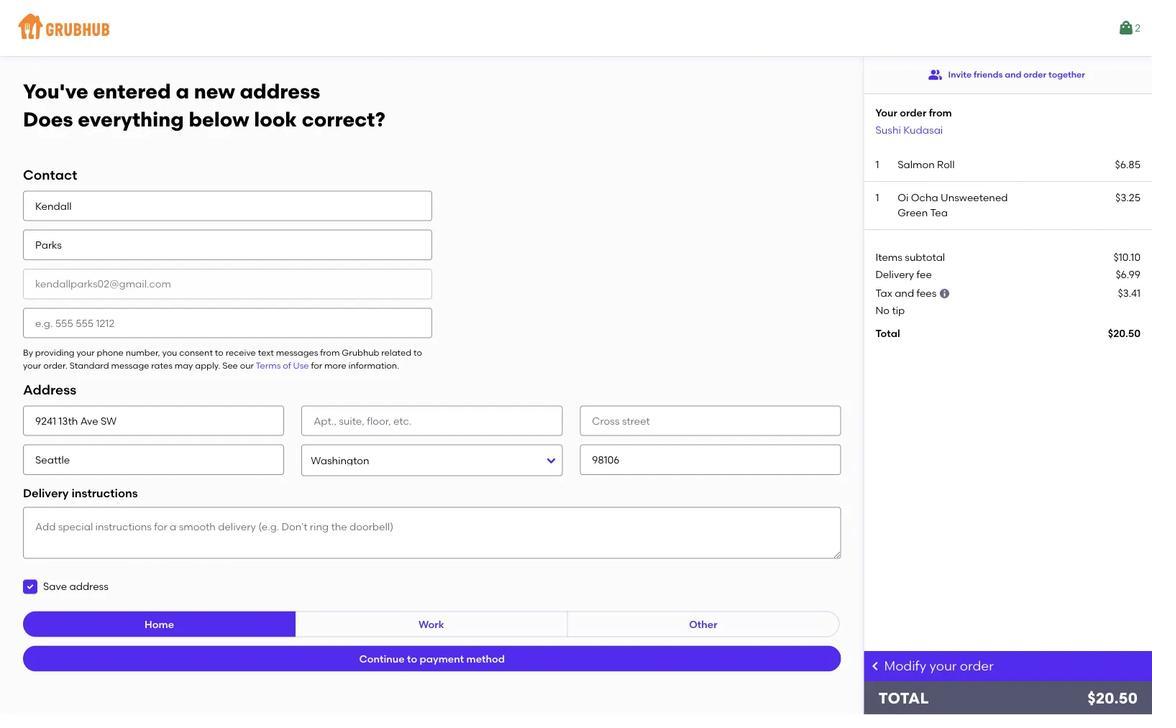 Task type: locate. For each thing, give the bounding box(es) containing it.
from up kudasai
[[929, 106, 952, 119]]

order inside button
[[1024, 69, 1047, 80]]

to right related
[[414, 348, 422, 358]]

Cross street text field
[[580, 406, 841, 437]]

1 1 from the top
[[876, 159, 880, 171]]

total down modify
[[879, 690, 929, 708]]

0 vertical spatial address
[[240, 80, 320, 104]]

1 vertical spatial 1
[[876, 192, 880, 204]]

message
[[111, 360, 149, 371]]

0 horizontal spatial from
[[320, 348, 340, 358]]

City text field
[[23, 445, 284, 476]]

may
[[175, 360, 193, 371]]

save
[[43, 581, 67, 593]]

1
[[876, 159, 880, 171], [876, 192, 880, 204]]

use
[[293, 360, 309, 371]]

to up "see"
[[215, 348, 224, 358]]

order left "together"
[[1024, 69, 1047, 80]]

1 horizontal spatial order
[[960, 659, 994, 674]]

delivery left instructions
[[23, 487, 69, 501]]

total
[[876, 327, 901, 340], [879, 690, 929, 708]]

order.
[[43, 360, 68, 371]]

and down delivery fee at the top right of page
[[895, 287, 915, 299]]

0 vertical spatial from
[[929, 106, 952, 119]]

roll
[[938, 159, 955, 171]]

1 down sushi
[[876, 159, 880, 171]]

2 vertical spatial your
[[930, 659, 957, 674]]

0 vertical spatial 1
[[876, 159, 880, 171]]

your right modify
[[930, 659, 957, 674]]

from up terms of use for more information.
[[320, 348, 340, 358]]

1 horizontal spatial from
[[929, 106, 952, 119]]

to left payment
[[407, 653, 417, 665]]

1 vertical spatial from
[[320, 348, 340, 358]]

1 left oi
[[876, 192, 880, 204]]

no tip
[[876, 304, 905, 317]]

1 vertical spatial delivery
[[23, 487, 69, 501]]

correct?
[[302, 107, 386, 131]]

phone
[[97, 348, 124, 358]]

svg image left save
[[26, 583, 35, 592]]

your down by
[[23, 360, 41, 371]]

modify
[[885, 659, 927, 674]]

more
[[325, 360, 346, 371]]

1 horizontal spatial and
[[1005, 69, 1022, 80]]

1 vertical spatial address
[[69, 581, 108, 593]]

2 vertical spatial order
[[960, 659, 994, 674]]

1 horizontal spatial your
[[77, 348, 95, 358]]

0 vertical spatial delivery
[[876, 269, 915, 281]]

your
[[77, 348, 95, 358], [23, 360, 41, 371], [930, 659, 957, 674]]

0 vertical spatial order
[[1024, 69, 1047, 80]]

subtotal
[[905, 251, 946, 264]]

Email email field
[[23, 269, 432, 300]]

svg image
[[939, 288, 951, 300]]

home
[[145, 619, 174, 631]]

instructions
[[72, 487, 138, 501]]

0 vertical spatial total
[[876, 327, 901, 340]]

0 horizontal spatial order
[[900, 106, 927, 119]]

and right friends
[[1005, 69, 1022, 80]]

delivery down items at right top
[[876, 269, 915, 281]]

you've
[[23, 80, 88, 104]]

$10.10
[[1114, 251, 1141, 264]]

1 vertical spatial order
[[900, 106, 927, 119]]

number,
[[126, 348, 160, 358]]

2 horizontal spatial order
[[1024, 69, 1047, 80]]

together
[[1049, 69, 1086, 80]]

your up 'standard'
[[77, 348, 95, 358]]

2 1 from the top
[[876, 192, 880, 204]]

$6.85
[[1116, 159, 1141, 171]]

2 horizontal spatial your
[[930, 659, 957, 674]]

address right save
[[69, 581, 108, 593]]

from
[[929, 106, 952, 119], [320, 348, 340, 358]]

1 vertical spatial svg image
[[870, 661, 882, 673]]

Zip text field
[[580, 445, 841, 476]]

1 for salmon roll
[[876, 159, 880, 171]]

entered
[[93, 80, 171, 104]]

oi
[[898, 192, 909, 204]]

work button
[[295, 612, 568, 638]]

$3.25
[[1116, 192, 1141, 204]]

0 horizontal spatial delivery
[[23, 487, 69, 501]]

0 horizontal spatial address
[[69, 581, 108, 593]]

0 horizontal spatial svg image
[[26, 583, 35, 592]]

fees
[[917, 287, 937, 299]]

salmon
[[898, 159, 935, 171]]

rates
[[151, 360, 173, 371]]

sushi kudasai link
[[876, 124, 943, 136]]

1 horizontal spatial address
[[240, 80, 320, 104]]

continue
[[359, 653, 405, 665]]

Phone telephone field
[[23, 308, 432, 339]]

providing
[[35, 348, 75, 358]]

order up sushi kudasai link
[[900, 106, 927, 119]]

order right modify
[[960, 659, 994, 674]]

1 for oi ocha unsweetened green tea
[[876, 192, 880, 204]]

standard
[[70, 360, 109, 371]]

0 vertical spatial and
[[1005, 69, 1022, 80]]

terms
[[256, 360, 281, 371]]

kudasai
[[904, 124, 943, 136]]

1 vertical spatial your
[[23, 360, 41, 371]]

unsweetened
[[941, 192, 1008, 204]]

delivery
[[876, 269, 915, 281], [23, 487, 69, 501]]

svg image left modify
[[870, 661, 882, 673]]

svg image for save address
[[26, 583, 35, 592]]

0 vertical spatial svg image
[[26, 583, 35, 592]]

1 horizontal spatial delivery
[[876, 269, 915, 281]]

green
[[898, 206, 928, 219]]

look
[[254, 107, 297, 131]]

order
[[1024, 69, 1047, 80], [900, 106, 927, 119], [960, 659, 994, 674]]

see
[[223, 360, 238, 371]]

information.
[[349, 360, 399, 371]]

does
[[23, 107, 73, 131]]

1 vertical spatial $20.50
[[1088, 690, 1138, 708]]

to
[[215, 348, 224, 358], [414, 348, 422, 358], [407, 653, 417, 665]]

invite friends and order together
[[949, 69, 1086, 80]]

0 horizontal spatial and
[[895, 287, 915, 299]]

1 horizontal spatial svg image
[[870, 661, 882, 673]]

total down no tip
[[876, 327, 901, 340]]

related
[[382, 348, 412, 358]]

tax
[[876, 287, 893, 299]]

items subtotal
[[876, 251, 946, 264]]

address up look
[[240, 80, 320, 104]]

svg image
[[26, 583, 35, 592], [870, 661, 882, 673]]

tea
[[931, 206, 948, 219]]

payment
[[420, 653, 464, 665]]

oi ocha unsweetened green tea
[[898, 192, 1008, 219]]

$20.50
[[1109, 327, 1141, 340], [1088, 690, 1138, 708]]

and
[[1005, 69, 1022, 80], [895, 287, 915, 299]]

your order from sushi kudasai
[[876, 106, 952, 136]]

address inside you've entered a new address does everything below look correct?
[[240, 80, 320, 104]]

from inside 'by providing your phone number, you consent to receive text messages from grubhub related to your order. standard message rates may apply. see our'
[[320, 348, 340, 358]]

First name text field
[[23, 191, 432, 221]]



Task type: vqa. For each thing, say whether or not it's contained in the screenshot.
$6.85
yes



Task type: describe. For each thing, give the bounding box(es) containing it.
Last name text field
[[23, 230, 432, 260]]

modify your order
[[885, 659, 994, 674]]

main navigation navigation
[[0, 0, 1153, 56]]

for
[[311, 360, 322, 371]]

svg image for modify your order
[[870, 661, 882, 673]]

you
[[162, 348, 177, 358]]

$3.41
[[1118, 287, 1141, 299]]

text
[[258, 348, 274, 358]]

you've entered a new address does everything below look correct?
[[23, 80, 386, 131]]

tax and fees
[[876, 287, 937, 299]]

salmon roll
[[898, 159, 955, 171]]

$6.99
[[1116, 269, 1141, 281]]

Delivery instructions text field
[[23, 507, 841, 559]]

other button
[[567, 612, 840, 638]]

messages
[[276, 348, 318, 358]]

terms of use link
[[256, 360, 309, 371]]

by providing your phone number, you consent to receive text messages from grubhub related to your order. standard message rates may apply. see our
[[23, 348, 422, 371]]

grubhub
[[342, 348, 379, 358]]

consent
[[179, 348, 213, 358]]

sushi
[[876, 124, 901, 136]]

of
[[283, 360, 291, 371]]

ocha
[[911, 192, 939, 204]]

invite
[[949, 69, 972, 80]]

tip
[[892, 304, 905, 317]]

work
[[419, 619, 444, 631]]

invite friends and order together button
[[929, 62, 1086, 88]]

Address 2 text field
[[302, 406, 563, 437]]

0 horizontal spatial your
[[23, 360, 41, 371]]

save address
[[43, 581, 108, 593]]

delivery for delivery instructions
[[23, 487, 69, 501]]

terms of use for more information.
[[256, 360, 399, 371]]

by
[[23, 348, 33, 358]]

to inside button
[[407, 653, 417, 665]]

new
[[194, 80, 235, 104]]

0 vertical spatial your
[[77, 348, 95, 358]]

continue to payment method button
[[23, 646, 841, 672]]

1 vertical spatial and
[[895, 287, 915, 299]]

other
[[689, 619, 718, 631]]

2 button
[[1118, 15, 1141, 41]]

delivery for delivery fee
[[876, 269, 915, 281]]

our
[[240, 360, 254, 371]]

no
[[876, 304, 890, 317]]

0 vertical spatial $20.50
[[1109, 327, 1141, 340]]

1 vertical spatial total
[[879, 690, 929, 708]]

home button
[[23, 612, 296, 638]]

fee
[[917, 269, 932, 281]]

delivery fee
[[876, 269, 932, 281]]

receive
[[226, 348, 256, 358]]

and inside button
[[1005, 69, 1022, 80]]

people icon image
[[929, 68, 943, 82]]

2
[[1135, 22, 1141, 34]]

order inside your order from sushi kudasai
[[900, 106, 927, 119]]

a
[[176, 80, 189, 104]]

Address 1 text field
[[23, 406, 284, 437]]

friends
[[974, 69, 1003, 80]]

everything
[[78, 107, 184, 131]]

address
[[23, 382, 76, 398]]

items
[[876, 251, 903, 264]]

continue to payment method
[[359, 653, 505, 665]]

below
[[189, 107, 249, 131]]

contact
[[23, 167, 77, 183]]

method
[[467, 653, 505, 665]]

from inside your order from sushi kudasai
[[929, 106, 952, 119]]

apply.
[[195, 360, 220, 371]]

delivery instructions
[[23, 487, 138, 501]]

your
[[876, 106, 898, 119]]



